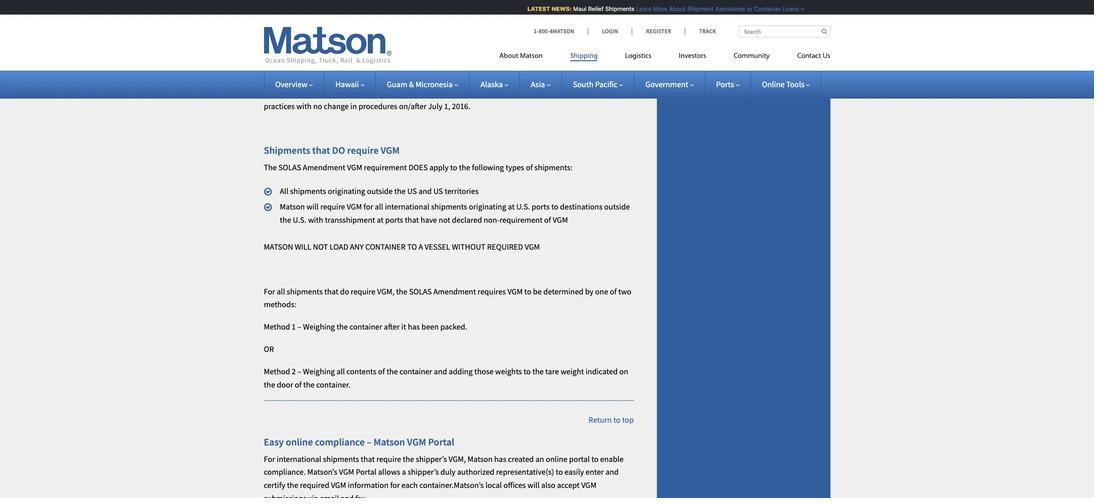 Task type: vqa. For each thing, say whether or not it's contained in the screenshot.
Address text box
no



Task type: describe. For each thing, give the bounding box(es) containing it.
not inside all shipments not subject to the vgm requirement will continue to be transported under matson's current practices with no change in procedures on/after july 1, 2016.
[[312, 88, 323, 98]]

destinations inside matson will require vgm for all international shipments originating at u.s. ports to destinations outside the u.s. with transshipment at ports that have not declared non-requirement of vgm
[[560, 202, 603, 212]]

federated
[[308, 28, 343, 38]]

outside inside matson will require vgm for all international shipments originating at u.s. ports to destinations outside the u.s. with transshipment at ports that have not declared non-requirement of vgm
[[604, 202, 630, 212]]

the down do
[[337, 322, 348, 332]]

shipping link
[[557, 48, 612, 67]]

easily
[[565, 467, 584, 478]]

easy online compliance – matson vgm portal
[[264, 436, 454, 449]]

require inside matson will require vgm for all international shipments originating at u.s. ports to destinations outside the u.s. with transshipment at ports that have not declared non-requirement of vgm
[[320, 202, 345, 212]]

1 horizontal spatial portal
[[428, 436, 454, 449]]

marshall
[[361, 44, 391, 54]]

weights
[[495, 366, 522, 377]]

1-800-4matson
[[534, 27, 574, 35]]

to
[[407, 242, 417, 252]]

a
[[402, 467, 406, 478]]

methods:
[[264, 299, 296, 310]]

tools
[[786, 79, 805, 90]]

to inside method 2 – weighing all contents of the container and adding those weights to the tare weight indicated on the door of the container.
[[524, 366, 531, 377]]

hawaii
[[335, 79, 359, 90]]

the
[[264, 162, 277, 173]]

0 horizontal spatial amendment
[[303, 162, 345, 173]]

the inside international shipments originating at u.s. ports to destinations with transshipment inside the u.s. or u.s. territory, including:
[[590, 0, 602, 11]]

&
[[409, 79, 414, 90]]

international inside matson will require vgm for all international shipments originating at u.s. ports to destinations outside the u.s. with transshipment at ports that have not declared non-requirement of vgm
[[385, 202, 430, 212]]

packed.
[[440, 322, 467, 332]]

territories
[[445, 186, 479, 196]]

the right door
[[303, 379, 315, 390]]

without
[[452, 242, 486, 252]]

1 horizontal spatial about
[[665, 5, 681, 12]]

login link
[[588, 27, 632, 35]]

the down states
[[348, 44, 360, 54]]

that inside for international shipments that require the shipper's vgm, matson has created an online portal to enable compliance. matson's vgm portal allows a shipper's duly authorized representative(s) to easily enter and certify the required vgm information for each container.matson's local offices will also accept vgm submissions via email and fax.
[[361, 454, 375, 464]]

the inside all shipments not subject to the vgm requirement will continue to be transported under matson's current practices with no change in procedures on/after july 1, 2016.
[[361, 88, 372, 98]]

1 vertical spatial ports
[[532, 202, 550, 212]]

all for all shipments not subject to the vgm requirement will continue to be transported under matson's current practices with no change in procedures on/after july 1, 2016.
[[264, 88, 273, 98]]

vgm, inside for international shipments that require the shipper's vgm, matson has created an online portal to enable compliance. matson's vgm portal allows a shipper's duly authorized representative(s) to easily enter and certify the required vgm information for each container.matson's local offices will also accept vgm submissions via email and fax.
[[449, 454, 466, 464]]

one
[[595, 286, 608, 297]]

require inside for international shipments that require the shipper's vgm, matson has created an online portal to enable compliance. matson's vgm portal allows a shipper's duly authorized representative(s) to easily enter and certify the required vgm information for each container.matson's local offices will also accept vgm submissions via email and fax.
[[376, 454, 401, 464]]

1 vertical spatial shipper's
[[408, 467, 439, 478]]

1,
[[444, 101, 450, 111]]

investors
[[679, 53, 706, 60]]

requirement inside all shipments not subject to the vgm requirement will continue to be transported under matson's current practices with no change in procedures on/after july 1, 2016.
[[390, 88, 433, 98]]

learn more about shipment assistance or container loans > link
[[632, 5, 800, 12]]

subject
[[325, 88, 350, 98]]

with for current
[[296, 101, 312, 111]]

0 vertical spatial solas
[[278, 162, 301, 173]]

it
[[401, 322, 406, 332]]

that inside matson will require vgm for all international shipments originating at u.s. ports to destinations outside the u.s. with transshipment at ports that have not declared non-requirement of vgm
[[405, 215, 419, 225]]

return to top
[[589, 415, 634, 426]]

destinations inside international shipments originating at u.s. ports to destinations with transshipment inside the u.s. or u.s. territory, including:
[[455, 0, 498, 11]]

track
[[699, 27, 716, 35]]

continue
[[449, 88, 479, 98]]

those
[[474, 366, 494, 377]]

all shipments originating outside the us and us territories
[[280, 186, 479, 196]]

vgm, inside the for all shipments that do require vgm, the solas amendment requires vgm to be determined by one of two methods:
[[377, 286, 394, 297]]

enable
[[600, 454, 624, 464]]

amendment inside the for all shipments that do require vgm, the solas amendment requires vgm to be determined by one of two methods:
[[433, 286, 476, 297]]

federated states of micronesia
[[308, 28, 413, 38]]

the inside matson will require vgm for all international shipments originating at u.s. ports to destinations outside the u.s. with transshipment at ports that have not declared non-requirement of vgm
[[280, 215, 291, 225]]

do
[[340, 286, 349, 297]]

vgm inside all shipments not subject to the vgm requirement will continue to be transported under matson's current practices with no change in procedures on/after july 1, 2016.
[[374, 88, 389, 98]]

has inside for international shipments that require the shipper's vgm, matson has created an online portal to enable compliance. matson's vgm portal allows a shipper's duly authorized representative(s) to easily enter and certify the required vgm information for each container.matson's local offices will also accept vgm submissions via email and fax.
[[494, 454, 506, 464]]

government
[[646, 79, 688, 90]]

latest news: maui relief shipments learn more about shipment assistance or container loans >
[[523, 5, 800, 12]]

the down the solas amendment vgm requirement does apply to the following types of shipments:
[[394, 186, 406, 196]]

islands
[[392, 44, 417, 54]]

0 horizontal spatial has
[[408, 322, 420, 332]]

0 vertical spatial outside
[[367, 186, 393, 196]]

shipments inside international shipments originating at u.s. ports to destinations with transshipment inside the u.s. or u.s. territory, including:
[[326, 0, 362, 11]]

more
[[649, 5, 663, 12]]

territory,
[[295, 13, 325, 24]]

1 horizontal spatial or
[[743, 5, 748, 12]]

shipments inside the for all shipments that do require vgm, the solas amendment requires vgm to be determined by one of two methods:
[[287, 286, 323, 297]]

4matson
[[550, 27, 574, 35]]

email
[[320, 493, 339, 498]]

including:
[[327, 13, 361, 24]]

matson inside matson will require vgm for all international shipments originating at u.s. ports to destinations outside the u.s. with transshipment at ports that have not declared non-requirement of vgm
[[280, 202, 305, 212]]

states
[[344, 28, 366, 38]]

2 vertical spatial –
[[367, 436, 372, 449]]

track link
[[685, 27, 716, 35]]

weight
[[561, 366, 584, 377]]

for for for all shipments that do require vgm, the solas amendment requires vgm to be determined by one of two methods:
[[264, 286, 275, 297]]

will inside matson will require vgm for all international shipments originating at u.s. ports to destinations outside the u.s. with transshipment at ports that have not declared non-requirement of vgm
[[307, 202, 319, 212]]

1 vertical spatial shipments
[[264, 144, 310, 157]]

procedures
[[359, 101, 397, 111]]

1
[[292, 322, 296, 332]]

overview link
[[275, 79, 313, 90]]

to inside international shipments originating at u.s. ports to destinations with transshipment inside the u.s. or u.s. territory, including:
[[447, 0, 454, 11]]

international inside for international shipments that require the shipper's vgm, matson has created an online portal to enable compliance. matson's vgm portal allows a shipper's duly authorized representative(s) to easily enter and certify the required vgm information for each container.matson's local offices will also accept vgm submissions via email and fax.
[[277, 454, 321, 464]]

online inside for international shipments that require the shipper's vgm, matson has created an online portal to enable compliance. matson's vgm portal allows a shipper's duly authorized representative(s) to easily enter and certify the required vgm information for each container.matson's local offices will also accept vgm submissions via email and fax.
[[546, 454, 568, 464]]

representative(s)
[[496, 467, 554, 478]]

require inside the for all shipments that do require vgm, the solas amendment requires vgm to be determined by one of two methods:
[[351, 286, 376, 297]]

transported
[[500, 88, 541, 98]]

for inside matson will require vgm for all international shipments originating at u.s. ports to destinations outside the u.s. with transshipment at ports that have not declared non-requirement of vgm
[[364, 202, 373, 212]]

ports inside international shipments originating at u.s. ports to destinations with transshipment inside the u.s. or u.s. territory, including:
[[427, 0, 445, 11]]

return
[[589, 415, 612, 426]]

latest
[[523, 5, 546, 12]]

offices
[[504, 480, 526, 491]]

shipments inside all shipments not subject to the vgm requirement will continue to be transported under matson's current practices with no change in procedures on/after july 1, 2016.
[[274, 88, 310, 98]]

on
[[619, 366, 628, 377]]

will
[[295, 242, 311, 252]]

the up 'a' on the bottom left
[[403, 454, 414, 464]]

0 horizontal spatial container
[[350, 322, 382, 332]]

community link
[[720, 48, 784, 67]]

register
[[646, 27, 671, 35]]

and down the enable
[[606, 467, 619, 478]]

the left door
[[264, 379, 275, 390]]

of inside matson will require vgm for all international shipments originating at u.s. ports to destinations outside the u.s. with transshipment at ports that have not declared non-requirement of vgm
[[544, 215, 551, 225]]

1-800-4matson link
[[534, 27, 588, 35]]

all inside matson will require vgm for all international shipments originating at u.s. ports to destinations outside the u.s. with transshipment at ports that have not declared non-requirement of vgm
[[375, 202, 383, 212]]

the inside the for all shipments that do require vgm, the solas amendment requires vgm to be determined by one of two methods:
[[396, 286, 407, 297]]

logistics link
[[612, 48, 665, 67]]

does
[[409, 162, 428, 173]]

all inside the for all shipments that do require vgm, the solas amendment requires vgm to be determined by one of two methods:
[[277, 286, 285, 297]]

for for for international shipments that require the shipper's vgm, matson has created an online portal to enable compliance. matson's vgm portal allows a shipper's duly authorized representative(s) to easily enter and certify the required vgm information for each container.matson's local offices will also accept vgm submissions via email and fax.
[[264, 454, 275, 464]]

logistics
[[625, 53, 652, 60]]

required
[[487, 242, 523, 252]]

requirement inside matson will require vgm for all international shipments originating at u.s. ports to destinations outside the u.s. with transshipment at ports that have not declared non-requirement of vgm
[[500, 215, 543, 225]]

not inside matson will require vgm for all international shipments originating at u.s. ports to destinations outside the u.s. with transshipment at ports that have not declared non-requirement of vgm
[[439, 215, 450, 225]]

and down the solas amendment vgm requirement does apply to the following types of shipments:
[[419, 186, 432, 196]]

matson inside top menu navigation
[[520, 53, 543, 60]]

about matson link
[[499, 48, 557, 67]]

all shipments not subject to the vgm requirement will continue to be transported under matson's current practices with no change in procedures on/after july 1, 2016.
[[264, 88, 621, 111]]

contact
[[797, 53, 821, 60]]

contents
[[347, 366, 376, 377]]

republic of the marshall islands
[[308, 44, 417, 54]]

to inside the for all shipments that do require vgm, the solas amendment requires vgm to be determined by one of two methods:
[[524, 286, 532, 297]]

2
[[292, 366, 296, 377]]

1 us from the left
[[407, 186, 417, 196]]

and inside method 2 – weighing all contents of the container and adding those weights to the tare weight indicated on the door of the container.
[[434, 366, 447, 377]]

via
[[308, 493, 318, 498]]

palau
[[348, 59, 368, 70]]

top menu navigation
[[499, 48, 830, 67]]

– for 1
[[297, 322, 301, 332]]

ports link
[[716, 79, 740, 90]]

allows
[[378, 467, 400, 478]]

or
[[264, 344, 274, 355]]

matson up allows
[[374, 436, 405, 449]]

0 vertical spatial online
[[286, 436, 313, 449]]

originating for outside
[[328, 186, 365, 196]]

non-
[[484, 215, 500, 225]]

investors link
[[665, 48, 720, 67]]

0 horizontal spatial ports
[[385, 215, 403, 225]]

1 horizontal spatial shipments
[[601, 5, 630, 12]]

have
[[421, 215, 437, 225]]

2016.
[[452, 101, 470, 111]]

load
[[330, 242, 348, 252]]



Task type: locate. For each thing, give the bounding box(es) containing it.
0 vertical spatial matson's
[[564, 88, 594, 98]]

2 horizontal spatial will
[[528, 480, 540, 491]]

the up the submissions
[[287, 480, 298, 491]]

2 for from the top
[[264, 454, 275, 464]]

for inside the for all shipments that do require vgm, the solas amendment requires vgm to be determined by one of two methods:
[[264, 286, 275, 297]]

2 vertical spatial ports
[[385, 215, 403, 225]]

weighing for the
[[303, 322, 335, 332]]

be left transported
[[490, 88, 498, 98]]

1 vertical spatial has
[[494, 454, 506, 464]]

1 vertical spatial solas
[[409, 286, 432, 297]]

solas right the in the left of the page
[[278, 162, 301, 173]]

– right compliance
[[367, 436, 372, 449]]

0 vertical spatial for
[[364, 202, 373, 212]]

container left 'adding' on the bottom left
[[400, 366, 432, 377]]

originating for at
[[364, 0, 401, 11]]

shipments inside for international shipments that require the shipper's vgm, matson has created an online portal to enable compliance. matson's vgm portal allows a shipper's duly authorized representative(s) to easily enter and certify the required vgm information for each container.matson's local offices will also accept vgm submissions via email and fax.
[[323, 454, 359, 464]]

1 vertical spatial all
[[280, 186, 289, 196]]

1 horizontal spatial all
[[337, 366, 345, 377]]

matson's inside all shipments not subject to the vgm requirement will continue to be transported under matson's current practices with no change in procedures on/after july 1, 2016.
[[564, 88, 594, 98]]

not up no
[[312, 88, 323, 98]]

– inside method 2 – weighing all contents of the container and adding those weights to the tare weight indicated on the door of the container.
[[297, 366, 301, 377]]

2 us from the left
[[433, 186, 443, 196]]

1 horizontal spatial international
[[385, 202, 430, 212]]

at down types
[[508, 202, 515, 212]]

1 vertical spatial online
[[546, 454, 568, 464]]

1 horizontal spatial online
[[546, 454, 568, 464]]

1 method from the top
[[264, 322, 290, 332]]

0 horizontal spatial solas
[[278, 162, 301, 173]]

0 horizontal spatial matson's
[[307, 467, 337, 478]]

alaska link
[[481, 79, 508, 90]]

1 vertical spatial transshipment
[[325, 215, 375, 225]]

requirement
[[390, 88, 433, 98], [364, 162, 407, 173], [500, 215, 543, 225]]

shipper's up each
[[408, 467, 439, 478]]

republic down federated
[[308, 44, 338, 54]]

0 vertical spatial ports
[[427, 0, 445, 11]]

0 vertical spatial vgm,
[[377, 286, 394, 297]]

the up matson
[[280, 215, 291, 225]]

0 horizontal spatial destinations
[[455, 0, 498, 11]]

and
[[419, 186, 432, 196], [434, 366, 447, 377], [606, 467, 619, 478], [341, 493, 354, 498]]

to inside matson will require vgm for all international shipments originating at u.s. ports to destinations outside the u.s. with transshipment at ports that have not declared non-requirement of vgm
[[551, 202, 559, 212]]

at inside international shipments originating at u.s. ports to destinations with transshipment inside the u.s. or u.s. territory, including:
[[403, 0, 410, 11]]

tare
[[545, 366, 559, 377]]

0 vertical spatial shipper's
[[416, 454, 447, 464]]

news:
[[547, 5, 567, 12]]

vgm, up duly
[[449, 454, 466, 464]]

0 horizontal spatial portal
[[356, 467, 377, 478]]

assistance
[[711, 5, 741, 12]]

guam & micronesia link
[[387, 79, 458, 90]]

return to top link
[[589, 415, 634, 426]]

0 vertical spatial for
[[264, 286, 275, 297]]

originating up federated states of micronesia
[[364, 0, 401, 11]]

vgm,
[[377, 286, 394, 297], [449, 454, 466, 464]]

2 vertical spatial at
[[377, 215, 384, 225]]

at up container
[[377, 215, 384, 225]]

micronesia up islands on the top
[[376, 28, 413, 38]]

1 vertical spatial requirement
[[364, 162, 407, 173]]

1 vertical spatial method
[[264, 366, 290, 377]]

matson's inside for international shipments that require the shipper's vgm, matson has created an online portal to enable compliance. matson's vgm portal allows a shipper's duly authorized representative(s) to easily enter and certify the required vgm information for each container.matson's local offices will also accept vgm submissions via email and fax.
[[307, 467, 337, 478]]

the up it
[[396, 286, 407, 297]]

1 vertical spatial not
[[439, 215, 450, 225]]

relief
[[584, 5, 599, 12]]

container inside method 2 – weighing all contents of the container and adding those weights to the tare weight indicated on the door of the container.
[[400, 366, 432, 377]]

has
[[408, 322, 420, 332], [494, 454, 506, 464]]

all inside method 2 – weighing all contents of the container and adding those weights to the tare weight indicated on the door of the container.
[[337, 366, 345, 377]]

2 vertical spatial will
[[528, 480, 540, 491]]

be inside all shipments not subject to the vgm requirement will continue to be transported under matson's current practices with no change in procedures on/after july 1, 2016.
[[490, 88, 498, 98]]

to
[[447, 0, 454, 11], [352, 88, 359, 98], [481, 88, 488, 98], [450, 162, 457, 173], [551, 202, 559, 212], [524, 286, 532, 297], [524, 366, 531, 377], [613, 415, 621, 426], [592, 454, 599, 464], [556, 467, 563, 478]]

require
[[347, 144, 379, 157], [320, 202, 345, 212], [351, 286, 376, 297], [376, 454, 401, 464]]

weighing up container. in the left bottom of the page
[[303, 366, 335, 377]]

all down the all shipments originating outside the us and us territories
[[375, 202, 383, 212]]

the right inside
[[590, 0, 602, 11]]

after
[[384, 322, 400, 332]]

transshipment inside international shipments originating at u.s. ports to destinations with transshipment inside the u.s. or u.s. territory, including:
[[516, 0, 566, 11]]

1 vertical spatial weighing
[[303, 366, 335, 377]]

matson inside for international shipments that require the shipper's vgm, matson has created an online portal to enable compliance. matson's vgm portal allows a shipper's duly authorized representative(s) to easily enter and certify the required vgm information for each container.matson's local offices will also accept vgm submissions via email and fax.
[[468, 454, 493, 464]]

for international shipments that require the shipper's vgm, matson has created an online portal to enable compliance. matson's vgm portal allows a shipper's duly authorized representative(s) to easily enter and certify the required vgm information for each container.matson's local offices will also accept vgm submissions via email and fax.
[[264, 454, 624, 498]]

or inside international shipments originating at u.s. ports to destinations with transshipment inside the u.s. or u.s. territory, including:
[[619, 0, 626, 11]]

us left the territories
[[433, 186, 443, 196]]

–
[[297, 322, 301, 332], [297, 366, 301, 377], [367, 436, 372, 449]]

shipments:
[[534, 162, 573, 173]]

be inside the for all shipments that do require vgm, the solas amendment requires vgm to be determined by one of two methods:
[[533, 286, 542, 297]]

for up methods:
[[264, 286, 275, 297]]

south pacific link
[[573, 79, 623, 90]]

a
[[419, 242, 423, 252]]

Search search field
[[739, 26, 830, 37]]

1 vertical spatial micronesia
[[416, 79, 453, 90]]

2 vertical spatial originating
[[469, 202, 506, 212]]

requirement up on/after
[[390, 88, 433, 98]]

about inside about matson link
[[499, 53, 518, 60]]

1 republic from the top
[[308, 44, 338, 54]]

international up have
[[385, 202, 430, 212]]

government link
[[646, 79, 694, 90]]

1 horizontal spatial at
[[403, 0, 410, 11]]

1 vertical spatial with
[[296, 101, 312, 111]]

1 horizontal spatial has
[[494, 454, 506, 464]]

matson down 1-
[[520, 53, 543, 60]]

shipments up the in the left of the page
[[264, 144, 310, 157]]

1 vertical spatial at
[[508, 202, 515, 212]]

the left 'following'
[[459, 162, 470, 173]]

about up alaska link
[[499, 53, 518, 60]]

international up compliance.
[[277, 454, 321, 464]]

solas inside the for all shipments that do require vgm, the solas amendment requires vgm to be determined by one of two methods:
[[409, 286, 432, 297]]

republic for republic of the marshall islands
[[308, 44, 338, 54]]

republic for republic of palau
[[308, 59, 338, 70]]

south pacific
[[573, 79, 618, 90]]

compliance.
[[264, 467, 306, 478]]

vessel
[[425, 242, 450, 252]]

originating up non-
[[469, 202, 506, 212]]

transshipment up any
[[325, 215, 375, 225]]

vgm, up after
[[377, 286, 394, 297]]

method 1 – weighing the container after it has been packed.
[[264, 322, 467, 332]]

the right contents
[[387, 366, 398, 377]]

2 vertical spatial requirement
[[500, 215, 543, 225]]

not right have
[[439, 215, 450, 225]]

with inside international shipments originating at u.s. ports to destinations with transshipment inside the u.s. or u.s. territory, including:
[[499, 0, 515, 11]]

for down the all shipments originating outside the us and us territories
[[364, 202, 373, 212]]

online tools link
[[762, 79, 810, 90]]

search image
[[822, 28, 827, 34]]

1 vertical spatial vgm,
[[449, 454, 466, 464]]

0 horizontal spatial outside
[[367, 186, 393, 196]]

0 horizontal spatial shipments
[[264, 144, 310, 157]]

0 vertical spatial has
[[408, 322, 420, 332]]

alaska
[[481, 79, 503, 90]]

1 vertical spatial republic
[[308, 59, 338, 70]]

information
[[348, 480, 389, 491]]

by
[[585, 286, 594, 297]]

with for the
[[308, 215, 323, 225]]

guam & micronesia
[[387, 79, 453, 90]]

1-
[[534, 27, 539, 35]]

0 horizontal spatial online
[[286, 436, 313, 449]]

on/after
[[399, 101, 427, 111]]

method left 1
[[264, 322, 290, 332]]

blue matson logo with ocean, shipping, truck, rail and logistics written beneath it. image
[[264, 27, 392, 64]]

0 vertical spatial international
[[385, 202, 430, 212]]

do
[[332, 144, 345, 157]]

0 vertical spatial container
[[350, 322, 382, 332]]

at up islands on the top
[[403, 0, 410, 11]]

with left latest
[[499, 0, 515, 11]]

0 vertical spatial all
[[264, 88, 273, 98]]

has left 'created'
[[494, 454, 506, 464]]

shipments inside matson will require vgm for all international shipments originating at u.s. ports to destinations outside the u.s. with transshipment at ports that have not declared non-requirement of vgm
[[431, 202, 467, 212]]

matson up will
[[280, 202, 305, 212]]

shipment
[[683, 5, 709, 12]]

transshipment up 800-
[[516, 0, 566, 11]]

for down easy
[[264, 454, 275, 464]]

1 vertical spatial –
[[297, 366, 301, 377]]

contact us
[[797, 53, 830, 60]]

0 horizontal spatial micronesia
[[376, 28, 413, 38]]

ports
[[716, 79, 734, 90]]

determined
[[543, 286, 584, 297]]

online right easy
[[286, 436, 313, 449]]

and left fax.
[[341, 493, 354, 498]]

authorized
[[457, 467, 495, 478]]

0 horizontal spatial us
[[407, 186, 417, 196]]

of inside the for all shipments that do require vgm, the solas amendment requires vgm to be determined by one of two methods:
[[610, 286, 617, 297]]

amendment down shipments that do require vgm
[[303, 162, 345, 173]]

for down allows
[[390, 480, 400, 491]]

originating inside matson will require vgm for all international shipments originating at u.s. ports to destinations outside the u.s. with transshipment at ports that have not declared non-requirement of vgm
[[469, 202, 506, 212]]

be left the determined
[[533, 286, 542, 297]]

with inside matson will require vgm for all international shipments originating at u.s. ports to destinations outside the u.s. with transshipment at ports that have not declared non-requirement of vgm
[[308, 215, 323, 225]]

about right more
[[665, 5, 681, 12]]

0 vertical spatial will
[[435, 88, 447, 98]]

0 horizontal spatial all
[[264, 88, 273, 98]]

will inside for international shipments that require the shipper's vgm, matson has created an online portal to enable compliance. matson's vgm portal allows a shipper's duly authorized representative(s) to easily enter and certify the required vgm information for each container.matson's local offices will also accept vgm submissions via email and fax.
[[528, 480, 540, 491]]

the left tare
[[532, 366, 544, 377]]

1 horizontal spatial ports
[[427, 0, 445, 11]]

solas up been
[[409, 286, 432, 297]]

the up the procedures
[[361, 88, 372, 98]]

all inside all shipments not subject to the vgm requirement will continue to be transported under matson's current practices with no change in procedures on/after july 1, 2016.
[[264, 88, 273, 98]]

2 vertical spatial all
[[337, 366, 345, 377]]

1 horizontal spatial vgm,
[[449, 454, 466, 464]]

or left "learn"
[[619, 0, 626, 11]]

fax.
[[355, 493, 367, 498]]

– right 2
[[297, 366, 301, 377]]

matson will not load any container to a vessel without required vgm
[[264, 242, 540, 252]]

shipments up login
[[601, 5, 630, 12]]

2 vertical spatial with
[[308, 215, 323, 225]]

originating inside international shipments originating at u.s. ports to destinations with transshipment inside the u.s. or u.s. territory, including:
[[364, 0, 401, 11]]

all up methods:
[[277, 286, 285, 297]]

2 horizontal spatial all
[[375, 202, 383, 212]]

0 horizontal spatial about
[[499, 53, 518, 60]]

with up not
[[308, 215, 323, 225]]

1 vertical spatial be
[[533, 286, 542, 297]]

online right an
[[546, 454, 568, 464]]

container left after
[[350, 322, 382, 332]]

800-
[[539, 27, 550, 35]]

0 vertical spatial requirement
[[390, 88, 433, 98]]

for all shipments that do require vgm, the solas amendment requires vgm to be determined by one of two methods:
[[264, 286, 632, 310]]

matson
[[520, 53, 543, 60], [280, 202, 305, 212], [374, 436, 405, 449], [468, 454, 493, 464]]

asia link
[[531, 79, 551, 90]]

None search field
[[739, 26, 830, 37]]

matson up authorized
[[468, 454, 493, 464]]

0 vertical spatial republic
[[308, 44, 338, 54]]

that
[[312, 144, 330, 157], [405, 215, 419, 225], [324, 286, 339, 297], [361, 454, 375, 464]]

transshipment inside matson will require vgm for all international shipments originating at u.s. ports to destinations outside the u.s. with transshipment at ports that have not declared non-requirement of vgm
[[325, 215, 375, 225]]

will up july
[[435, 88, 447, 98]]

weighing for all
[[303, 366, 335, 377]]

has right it
[[408, 322, 420, 332]]

loans
[[778, 5, 795, 12]]

or left container
[[743, 5, 748, 12]]

1 horizontal spatial destinations
[[560, 202, 603, 212]]

with left no
[[296, 101, 312, 111]]

asia
[[531, 79, 545, 90]]

method up door
[[264, 366, 290, 377]]

guam
[[387, 79, 407, 90]]

0 vertical spatial micronesia
[[376, 28, 413, 38]]

or
[[619, 0, 626, 11], [743, 5, 748, 12]]

u.s.
[[412, 0, 425, 11], [603, 0, 617, 11], [280, 13, 294, 24], [516, 202, 530, 212], [293, 215, 306, 225]]

2 weighing from the top
[[303, 366, 335, 377]]

0 horizontal spatial will
[[307, 202, 319, 212]]

for inside for international shipments that require the shipper's vgm, matson has created an online portal to enable compliance. matson's vgm portal allows a shipper's duly authorized representative(s) to easily enter and certify the required vgm information for each container.matson's local offices will also accept vgm submissions via email and fax.
[[390, 480, 400, 491]]

1 horizontal spatial amendment
[[433, 286, 476, 297]]

all up container. in the left bottom of the page
[[337, 366, 345, 377]]

south
[[573, 79, 594, 90]]

requirement up required in the left of the page
[[500, 215, 543, 225]]

method 2 – weighing all contents of the container and adding those weights to the tare weight indicated on the door of the container.
[[264, 366, 628, 390]]

two
[[618, 286, 632, 297]]

matson
[[264, 242, 293, 252]]

matson's up required
[[307, 467, 337, 478]]

amendment up packed.
[[433, 286, 476, 297]]

method for method 1 – weighing the container after it has been packed.
[[264, 322, 290, 332]]

1 vertical spatial container
[[400, 366, 432, 377]]

0 vertical spatial –
[[297, 322, 301, 332]]

republic
[[308, 44, 338, 54], [308, 59, 338, 70]]

1 vertical spatial about
[[499, 53, 518, 60]]

micronesia
[[376, 28, 413, 38], [416, 79, 453, 90]]

2 method from the top
[[264, 366, 290, 377]]

us down does
[[407, 186, 417, 196]]

method inside method 2 – weighing all contents of the container and adding those weights to the tare weight indicated on the door of the container.
[[264, 366, 290, 377]]

republic of palau
[[308, 59, 368, 70]]

micronesia up july
[[416, 79, 453, 90]]

adding
[[449, 366, 473, 377]]

1 horizontal spatial container
[[400, 366, 432, 377]]

1 vertical spatial destinations
[[560, 202, 603, 212]]

each
[[402, 480, 418, 491]]

0 horizontal spatial or
[[619, 0, 626, 11]]

weighing inside method 2 – weighing all contents of the container and adding those weights to the tare weight indicated on the door of the container.
[[303, 366, 335, 377]]

container
[[365, 242, 406, 252]]

and left 'adding' on the bottom left
[[434, 366, 447, 377]]

0 vertical spatial shipments
[[601, 5, 630, 12]]

enter
[[586, 467, 604, 478]]

method for method 2 – weighing all contents of the container and adding those weights to the tare weight indicated on the door of the container.
[[264, 366, 290, 377]]

republic up hawaii
[[308, 59, 338, 70]]

1 vertical spatial portal
[[356, 467, 377, 478]]

2 horizontal spatial at
[[508, 202, 515, 212]]

1 horizontal spatial solas
[[409, 286, 432, 297]]

shipments that do require vgm
[[264, 144, 400, 157]]

will inside all shipments not subject to the vgm requirement will continue to be transported under matson's current practices with no change in procedures on/after july 1, 2016.
[[435, 88, 447, 98]]

0 vertical spatial be
[[490, 88, 498, 98]]

easy
[[264, 436, 284, 449]]

0 horizontal spatial not
[[312, 88, 323, 98]]

portal inside for international shipments that require the shipper's vgm, matson has created an online portal to enable compliance. matson's vgm portal allows a shipper's duly authorized representative(s) to easily enter and certify the required vgm information for each container.matson's local offices will also accept vgm submissions via email and fax.
[[356, 467, 377, 478]]

0 horizontal spatial for
[[364, 202, 373, 212]]

shipper's up duly
[[416, 454, 447, 464]]

local
[[486, 480, 502, 491]]

1 horizontal spatial matson's
[[564, 88, 594, 98]]

1 vertical spatial for
[[264, 454, 275, 464]]

portal up duly
[[428, 436, 454, 449]]

matson's right under
[[564, 88, 594, 98]]

any
[[350, 242, 364, 252]]

door
[[277, 379, 293, 390]]

1 horizontal spatial not
[[439, 215, 450, 225]]

originating down do
[[328, 186, 365, 196]]

shipments
[[601, 5, 630, 12], [264, 144, 310, 157]]

0 vertical spatial method
[[264, 322, 290, 332]]

for
[[364, 202, 373, 212], [390, 480, 400, 491]]

1 weighing from the top
[[303, 322, 335, 332]]

0 horizontal spatial at
[[377, 215, 384, 225]]

2 republic from the top
[[308, 59, 338, 70]]

pacific
[[595, 79, 618, 90]]

1 vertical spatial all
[[277, 286, 285, 297]]

0 horizontal spatial vgm,
[[377, 286, 394, 297]]

at
[[403, 0, 410, 11], [508, 202, 515, 212], [377, 215, 384, 225]]

online
[[762, 79, 785, 90]]

weighing right 1
[[303, 322, 335, 332]]

0 vertical spatial originating
[[364, 0, 401, 11]]

0 vertical spatial not
[[312, 88, 323, 98]]

maui
[[569, 5, 582, 12]]

current
[[596, 88, 621, 98]]

0 vertical spatial with
[[499, 0, 515, 11]]

– right 1
[[297, 322, 301, 332]]

will up not
[[307, 202, 319, 212]]

community
[[734, 53, 770, 60]]

following
[[472, 162, 504, 173]]

0 vertical spatial all
[[375, 202, 383, 212]]

– for 2
[[297, 366, 301, 377]]

portal up information
[[356, 467, 377, 478]]

1 horizontal spatial transshipment
[[516, 0, 566, 11]]

all for all shipments originating outside the us and us territories
[[280, 186, 289, 196]]

1 for from the top
[[264, 286, 275, 297]]

about
[[665, 5, 681, 12], [499, 53, 518, 60]]

online tools
[[762, 79, 805, 90]]

with inside all shipments not subject to the vgm requirement will continue to be transported under matson's current practices with no change in procedures on/after july 1, 2016.
[[296, 101, 312, 111]]

0 horizontal spatial all
[[277, 286, 285, 297]]

will
[[435, 88, 447, 98], [307, 202, 319, 212], [528, 480, 540, 491]]

for inside for international shipments that require the shipper's vgm, matson has created an online portal to enable compliance. matson's vgm portal allows a shipper's duly authorized representative(s) to easily enter and certify the required vgm information for each container.matson's local offices will also accept vgm submissions via email and fax.
[[264, 454, 275, 464]]

no
[[313, 101, 322, 111]]

vgm inside the for all shipments that do require vgm, the solas amendment requires vgm to be determined by one of two methods:
[[508, 286, 523, 297]]

0 vertical spatial amendment
[[303, 162, 345, 173]]

requirement up the all shipments originating outside the us and us territories
[[364, 162, 407, 173]]

learn
[[632, 5, 647, 12]]

that inside the for all shipments that do require vgm, the solas amendment requires vgm to be determined by one of two methods:
[[324, 286, 339, 297]]

0 vertical spatial destinations
[[455, 0, 498, 11]]

will left also
[[528, 480, 540, 491]]

0 vertical spatial at
[[403, 0, 410, 11]]



